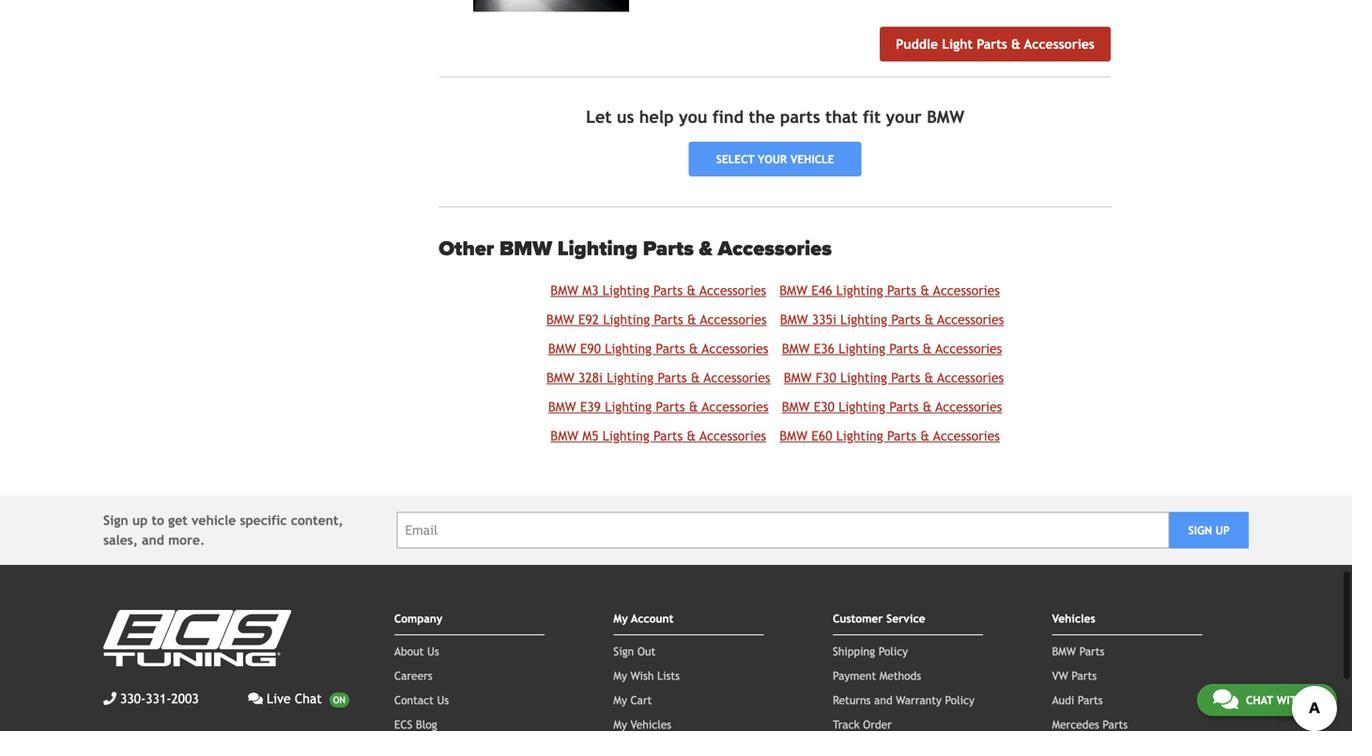 Task type: locate. For each thing, give the bounding box(es) containing it.
bmw left e60
[[780, 429, 808, 444]]

my wish lists link
[[614, 670, 680, 683]]

and
[[142, 533, 164, 548], [875, 694, 893, 708]]

& for bmw e92 lighting parts & accessories
[[688, 312, 697, 328]]

& for bmw 335i lighting parts & accessories
[[925, 312, 934, 328]]

bmw for bmw m3 lighting parts & accessories
[[551, 283, 579, 298]]

0 horizontal spatial your
[[758, 152, 788, 166]]

parts down bmw m3 lighting parts & accessories
[[654, 312, 684, 328]]

& down bmw e30 lighting parts & accessories link
[[921, 429, 930, 444]]

sign for sign out
[[614, 646, 634, 659]]

your
[[886, 107, 922, 127], [758, 152, 788, 166]]

out
[[638, 646, 656, 659]]

& for bmw e46 lighting parts & accessories
[[921, 283, 930, 298]]

up inside sign up to get vehicle specific content, sales, and more.
[[132, 514, 148, 529]]

chat right the live
[[295, 692, 322, 707]]

and inside sign up to get vehicle specific content, sales, and more.
[[142, 533, 164, 548]]

bmw left f30
[[784, 371, 812, 386]]

policy
[[879, 646, 909, 659], [946, 694, 975, 708]]

shipping
[[833, 646, 876, 659]]

& down bmw e39 lighting parts & accessories link
[[687, 429, 696, 444]]

accessories
[[1025, 37, 1095, 52], [718, 237, 832, 261], [700, 283, 767, 298], [934, 283, 1000, 298], [701, 312, 767, 328], [938, 312, 1005, 328], [702, 342, 769, 357], [936, 342, 1003, 357], [704, 371, 771, 386], [938, 371, 1005, 386], [702, 400, 769, 415], [936, 400, 1003, 415], [700, 429, 767, 444], [934, 429, 1000, 444]]

to
[[152, 514, 164, 529]]

up for sign up to get vehicle specific content, sales, and more.
[[132, 514, 148, 529]]

parts up bmw 335i lighting parts & accessories
[[888, 283, 917, 298]]

sign inside button
[[1189, 524, 1213, 538]]

lists
[[658, 670, 680, 683]]

vw
[[1053, 670, 1069, 683]]

& for bmw m5 lighting parts & accessories
[[687, 429, 696, 444]]

1 horizontal spatial up
[[1216, 524, 1231, 538]]

1 horizontal spatial sign
[[614, 646, 634, 659]]

about us link
[[395, 646, 439, 659]]

parts up bmw m3 lighting parts & accessories link
[[643, 237, 694, 261]]

lighting right "e90"
[[605, 342, 652, 357]]

up for sign up
[[1216, 524, 1231, 538]]

my for my wish lists
[[614, 670, 627, 683]]

e60
[[812, 429, 833, 444]]

us right about
[[428, 646, 439, 659]]

comments image
[[248, 693, 263, 706]]

us for about us
[[428, 646, 439, 659]]

bmw left e46
[[780, 283, 808, 298]]

lighting down bmw e46 lighting parts & accessories on the top right
[[841, 312, 888, 328]]

my
[[614, 613, 628, 626], [614, 670, 627, 683], [614, 694, 627, 708]]

lighting right e60
[[837, 429, 884, 444]]

& for bmw 328i lighting parts & accessories
[[691, 371, 701, 386]]

bmw left e30
[[782, 400, 810, 415]]

m3
[[583, 283, 599, 298]]

sales,
[[103, 533, 138, 548]]

& for other bmw lighting parts & accessories
[[699, 237, 713, 261]]

& up bmw e39 lighting parts & accessories link
[[691, 371, 701, 386]]

1 my from the top
[[614, 613, 628, 626]]

lighting for f30
[[841, 371, 888, 386]]

e46
[[812, 283, 833, 298]]

& up bmw e30 lighting parts & accessories
[[925, 371, 934, 386]]

& up bmw e92 lighting parts & accessories
[[687, 283, 696, 298]]

us
[[428, 646, 439, 659], [1308, 694, 1322, 707], [437, 694, 449, 708]]

parts for bmw m5 lighting parts & accessories
[[654, 429, 683, 444]]

1 horizontal spatial chat
[[1247, 694, 1274, 707]]

bmw f30 lighting parts & accessories
[[784, 371, 1005, 386]]

bmw e30 lighting parts & accessories
[[782, 400, 1003, 415]]

help
[[640, 107, 674, 127]]

lighting right e46
[[837, 283, 884, 298]]

0 vertical spatial my
[[614, 613, 628, 626]]

330-331-2003 link
[[103, 690, 199, 709]]

my cart
[[614, 694, 652, 708]]

sign for sign up to get vehicle specific content, sales, and more.
[[103, 514, 128, 529]]

bmw for bmw m5 lighting parts & accessories
[[551, 429, 579, 444]]

bmw m5 lighting parts & accessories link
[[551, 429, 767, 444]]

m5
[[583, 429, 599, 444]]

0 horizontal spatial up
[[132, 514, 148, 529]]

careers
[[395, 670, 433, 683]]

returns and warranty policy
[[833, 694, 975, 708]]

wish
[[631, 670, 654, 683]]

you
[[679, 107, 708, 127]]

about
[[395, 646, 424, 659]]

chat
[[295, 692, 322, 707], [1247, 694, 1274, 707]]

other
[[439, 237, 495, 261]]

phone image
[[103, 693, 116, 706]]

up inside button
[[1216, 524, 1231, 538]]

bmw left the "e39"
[[549, 400, 576, 415]]

bmw e30 lighting parts & accessories link
[[782, 400, 1003, 415]]

chat with us link
[[1198, 685, 1338, 717]]

parts for bmw e30 lighting parts & accessories
[[890, 400, 919, 415]]

bmw right other
[[500, 237, 553, 261]]

bmw up vw on the right bottom of the page
[[1053, 646, 1077, 659]]

& up bmw e36 lighting parts & accessories link
[[925, 312, 934, 328]]

parts for bmw f30 lighting parts & accessories
[[892, 371, 921, 386]]

accessories for bmw e46 lighting parts & accessories
[[934, 283, 1000, 298]]

lighting for e92
[[603, 312, 650, 328]]

us
[[617, 107, 634, 127]]

the
[[749, 107, 776, 127]]

bmw left e36
[[782, 342, 810, 357]]

more.
[[168, 533, 205, 548]]

parts down bmw f30 lighting parts & accessories link
[[890, 400, 919, 415]]

bmw for bmw e90 lighting parts & accessories
[[549, 342, 576, 357]]

& up bmw m3 lighting parts & accessories link
[[699, 237, 713, 261]]

bmw left m3
[[551, 283, 579, 298]]

& for bmw e39 lighting parts & accessories
[[689, 400, 699, 415]]

parts up bmw e39 lighting parts & accessories link
[[658, 371, 687, 386]]

1 horizontal spatial your
[[886, 107, 922, 127]]

parts down bmw 328i lighting parts & accessories
[[656, 400, 685, 415]]

vehicles
[[1053, 613, 1096, 626]]

0 vertical spatial policy
[[879, 646, 909, 659]]

payment methods link
[[833, 670, 922, 683]]

and down the to
[[142, 533, 164, 548]]

0 vertical spatial and
[[142, 533, 164, 548]]

0 horizontal spatial sign
[[103, 514, 128, 529]]

and down payment methods
[[875, 694, 893, 708]]

2 vertical spatial my
[[614, 694, 627, 708]]

careers link
[[395, 670, 433, 683]]

& up bmw 335i lighting parts & accessories
[[921, 283, 930, 298]]

puddle light parts & accessories thumbnail image image
[[474, 0, 629, 12]]

parts right audi
[[1078, 694, 1103, 708]]

methods
[[880, 670, 922, 683]]

& up bmw f30 lighting parts & accessories at the bottom right of the page
[[923, 342, 933, 357]]

bmw for bmw f30 lighting parts & accessories
[[784, 371, 812, 386]]

light
[[943, 37, 973, 52]]

parts for bmw e39 lighting parts & accessories
[[656, 400, 685, 415]]

find
[[713, 107, 744, 127]]

us inside chat with us link
[[1308, 694, 1322, 707]]

parts down bmw e30 lighting parts & accessories link
[[888, 429, 917, 444]]

lighting right m3
[[603, 283, 650, 298]]

parts
[[781, 107, 821, 127]]

my left the wish
[[614, 670, 627, 683]]

us right with
[[1308, 694, 1322, 707]]

parts up bmw e30 lighting parts & accessories
[[892, 371, 921, 386]]

parts up bmw e92 lighting parts & accessories
[[654, 283, 683, 298]]

&
[[1012, 37, 1021, 52], [699, 237, 713, 261], [687, 283, 696, 298], [921, 283, 930, 298], [688, 312, 697, 328], [925, 312, 934, 328], [689, 342, 699, 357], [923, 342, 933, 357], [691, 371, 701, 386], [925, 371, 934, 386], [689, 400, 699, 415], [923, 400, 933, 415], [687, 429, 696, 444], [921, 429, 930, 444]]

bmw m3 lighting parts & accessories
[[551, 283, 767, 298]]

audi parts link
[[1053, 694, 1103, 708]]

vw parts link
[[1053, 670, 1097, 683]]

parts up bmw e36 lighting parts & accessories link
[[892, 312, 921, 328]]

1 vertical spatial your
[[758, 152, 788, 166]]

lighting right m5
[[603, 429, 650, 444]]

chat left with
[[1247, 694, 1274, 707]]

lighting
[[558, 237, 638, 261], [603, 283, 650, 298], [837, 283, 884, 298], [603, 312, 650, 328], [841, 312, 888, 328], [605, 342, 652, 357], [839, 342, 886, 357], [607, 371, 654, 386], [841, 371, 888, 386], [605, 400, 652, 415], [839, 400, 886, 415], [603, 429, 650, 444], [837, 429, 884, 444]]

my wish lists
[[614, 670, 680, 683]]

bmw e39 lighting parts & accessories link
[[549, 400, 769, 415]]

0 horizontal spatial and
[[142, 533, 164, 548]]

parts for bmw 335i lighting parts & accessories
[[892, 312, 921, 328]]

2 horizontal spatial sign
[[1189, 524, 1213, 538]]

sign inside sign up to get vehicle specific content, sales, and more.
[[103, 514, 128, 529]]

lighting right e36
[[839, 342, 886, 357]]

1 vertical spatial policy
[[946, 694, 975, 708]]

policy right warranty
[[946, 694, 975, 708]]

lighting right e30
[[839, 400, 886, 415]]

bmw e46 lighting parts & accessories link
[[780, 283, 1000, 298]]

parts up the vw parts
[[1080, 646, 1105, 659]]

my for my cart
[[614, 694, 627, 708]]

us right contact
[[437, 694, 449, 708]]

your right select
[[758, 152, 788, 166]]

bmw f30 lighting parts & accessories link
[[784, 371, 1005, 386]]

bmw parts link
[[1053, 646, 1105, 659]]

bmw left '328i'
[[547, 371, 575, 386]]

bmw e36 lighting parts & accessories link
[[782, 342, 1003, 357]]

parts up bmw f30 lighting parts & accessories at the bottom right of the page
[[890, 342, 919, 357]]

bmw 335i lighting parts & accessories link
[[781, 312, 1005, 328]]

0 horizontal spatial chat
[[295, 692, 322, 707]]

2 my from the top
[[614, 670, 627, 683]]

e92
[[579, 312, 599, 328]]

lighting for 335i
[[841, 312, 888, 328]]

parts up bmw 328i lighting parts & accessories link
[[656, 342, 685, 357]]

my cart link
[[614, 694, 652, 708]]

1 vertical spatial my
[[614, 670, 627, 683]]

parts for bmw e60 lighting parts & accessories
[[888, 429, 917, 444]]

1 horizontal spatial and
[[875, 694, 893, 708]]

up
[[132, 514, 148, 529], [1216, 524, 1231, 538]]

audi parts
[[1053, 694, 1103, 708]]

select
[[717, 152, 755, 166]]

accessories for bmw e39 lighting parts & accessories
[[702, 400, 769, 415]]

0 vertical spatial your
[[886, 107, 922, 127]]

& up bmw 328i lighting parts & accessories link
[[689, 342, 699, 357]]

lighting up m3
[[558, 237, 638, 261]]

bmw left "e90"
[[549, 342, 576, 357]]

& down bmw 328i lighting parts & accessories link
[[689, 400, 699, 415]]

parts
[[977, 37, 1008, 52], [643, 237, 694, 261], [654, 283, 683, 298], [888, 283, 917, 298], [654, 312, 684, 328], [892, 312, 921, 328], [656, 342, 685, 357], [890, 342, 919, 357], [658, 371, 687, 386], [892, 371, 921, 386], [656, 400, 685, 415], [890, 400, 919, 415], [654, 429, 683, 444], [888, 429, 917, 444], [1080, 646, 1105, 659], [1072, 670, 1097, 683], [1078, 694, 1103, 708]]

your right 'fit'
[[886, 107, 922, 127]]

bmw left m5
[[551, 429, 579, 444]]

parts for bmw e90 lighting parts & accessories
[[656, 342, 685, 357]]

lighting right f30
[[841, 371, 888, 386]]

sign for sign up
[[1189, 524, 1213, 538]]

puddle light parts & accessories link
[[880, 27, 1111, 62]]

my left account
[[614, 613, 628, 626]]

bmw e92 lighting parts & accessories link
[[547, 312, 767, 328]]

cart
[[631, 694, 652, 708]]

live chat
[[267, 692, 322, 707]]

& down bmw m3 lighting parts & accessories
[[688, 312, 697, 328]]

lighting right '328i'
[[607, 371, 654, 386]]

3 my from the top
[[614, 694, 627, 708]]

policy up methods
[[879, 646, 909, 659]]

0 horizontal spatial policy
[[879, 646, 909, 659]]

bmw left '335i'
[[781, 312, 809, 328]]

specific
[[240, 514, 287, 529]]

my left cart
[[614, 694, 627, 708]]

& down bmw f30 lighting parts & accessories link
[[923, 400, 933, 415]]

shipping policy link
[[833, 646, 909, 659]]

accessories for bmw m5 lighting parts & accessories
[[700, 429, 767, 444]]

lighting for e90
[[605, 342, 652, 357]]

lighting right e92 at left top
[[603, 312, 650, 328]]

bmw e90 lighting parts & accessories
[[549, 342, 769, 357]]

vehicle
[[791, 152, 835, 166]]

about us
[[395, 646, 439, 659]]

bmw left e92 at left top
[[547, 312, 575, 328]]

parts down bmw e39 lighting parts & accessories link
[[654, 429, 683, 444]]

accessories for bmw e60 lighting parts & accessories
[[934, 429, 1000, 444]]

comments image
[[1214, 689, 1239, 711]]

lighting right the "e39"
[[605, 400, 652, 415]]



Task type: describe. For each thing, give the bounding box(es) containing it.
bmw for bmw e36 lighting parts & accessories
[[782, 342, 810, 357]]

company
[[395, 613, 443, 626]]

returns
[[833, 694, 871, 708]]

1 horizontal spatial policy
[[946, 694, 975, 708]]

& right light
[[1012, 37, 1021, 52]]

accessories for bmw e90 lighting parts & accessories
[[702, 342, 769, 357]]

bmw m3 lighting parts & accessories link
[[551, 283, 767, 298]]

bmw down light
[[927, 107, 965, 127]]

that
[[826, 107, 858, 127]]

payment methods
[[833, 670, 922, 683]]

account
[[631, 613, 674, 626]]

bmw for bmw e60 lighting parts & accessories
[[780, 429, 808, 444]]

returns and warranty policy link
[[833, 694, 975, 708]]

bmw for bmw parts
[[1053, 646, 1077, 659]]

1 vertical spatial and
[[875, 694, 893, 708]]

select your vehicle button
[[689, 142, 862, 176]]

lighting for bmw
[[558, 237, 638, 261]]

live
[[267, 692, 291, 707]]

accessories for bmw 335i lighting parts & accessories
[[938, 312, 1005, 328]]

with
[[1277, 694, 1305, 707]]

bmw 328i lighting parts & accessories
[[547, 371, 771, 386]]

e90
[[580, 342, 601, 357]]

lighting for e60
[[837, 429, 884, 444]]

puddle
[[896, 37, 939, 52]]

parts right light
[[977, 37, 1008, 52]]

contact
[[395, 694, 434, 708]]

Email email field
[[397, 513, 1170, 549]]

sign up to get vehicle specific content, sales, and more.
[[103, 514, 344, 548]]

328i
[[579, 371, 603, 386]]

customer
[[833, 613, 884, 626]]

customer service
[[833, 613, 926, 626]]

accessories for bmw 328i lighting parts & accessories
[[704, 371, 771, 386]]

payment
[[833, 670, 877, 683]]

service
[[887, 613, 926, 626]]

accessories for bmw e30 lighting parts & accessories
[[936, 400, 1003, 415]]

content,
[[291, 514, 344, 529]]

puddle light parts & accessories
[[896, 37, 1095, 52]]

& for bmw e60 lighting parts & accessories
[[921, 429, 930, 444]]

sign up
[[1189, 524, 1231, 538]]

2003
[[171, 692, 199, 707]]

bmw e36 lighting parts & accessories
[[782, 342, 1003, 357]]

bmw for bmw e92 lighting parts & accessories
[[547, 312, 575, 328]]

bmw for bmw 335i lighting parts & accessories
[[781, 312, 809, 328]]

sign out link
[[614, 646, 656, 659]]

bmw m5 lighting parts & accessories
[[551, 429, 767, 444]]

us for contact us
[[437, 694, 449, 708]]

shipping policy
[[833, 646, 909, 659]]

my account
[[614, 613, 674, 626]]

parts for bmw m3 lighting parts & accessories
[[654, 283, 683, 298]]

ecs tuning image
[[103, 611, 291, 667]]

335i
[[812, 312, 837, 328]]

lighting for e36
[[839, 342, 886, 357]]

bmw e90 lighting parts & accessories link
[[549, 342, 769, 357]]

e36
[[814, 342, 835, 357]]

bmw for bmw e46 lighting parts & accessories
[[780, 283, 808, 298]]

lighting for e39
[[605, 400, 652, 415]]

& for bmw m3 lighting parts & accessories
[[687, 283, 696, 298]]

lighting for e46
[[837, 283, 884, 298]]

your inside select your vehicle button
[[758, 152, 788, 166]]

bmw 328i lighting parts & accessories link
[[547, 371, 771, 386]]

bmw 335i lighting parts & accessories
[[781, 312, 1005, 328]]

bmw e60 lighting parts & accessories link
[[780, 429, 1000, 444]]

contact us link
[[395, 694, 449, 708]]

vw parts
[[1053, 670, 1097, 683]]

& for bmw e90 lighting parts & accessories
[[689, 342, 699, 357]]

parts for bmw e92 lighting parts & accessories
[[654, 312, 684, 328]]

parts right vw on the right bottom of the page
[[1072, 670, 1097, 683]]

parts for bmw e36 lighting parts & accessories
[[890, 342, 919, 357]]

my for my account
[[614, 613, 628, 626]]

chat with us
[[1247, 694, 1322, 707]]

lighting for 328i
[[607, 371, 654, 386]]

let us help you find the parts that fit your     bmw
[[586, 107, 965, 127]]

live chat link
[[248, 690, 349, 709]]

lighting for m5
[[603, 429, 650, 444]]

accessories for bmw f30 lighting parts & accessories
[[938, 371, 1005, 386]]

accessories for other bmw lighting parts & accessories
[[718, 237, 832, 261]]

parts for bmw 328i lighting parts & accessories
[[658, 371, 687, 386]]

bmw for bmw e39 lighting parts & accessories
[[549, 400, 576, 415]]

& for bmw e36 lighting parts & accessories
[[923, 342, 933, 357]]

f30
[[816, 371, 837, 386]]

bmw for bmw e30 lighting parts & accessories
[[782, 400, 810, 415]]

e30
[[814, 400, 835, 415]]

audi
[[1053, 694, 1075, 708]]

bmw e39 lighting parts & accessories
[[549, 400, 769, 415]]

other bmw lighting parts & accessories
[[439, 237, 832, 261]]

bmw e60 lighting parts & accessories
[[780, 429, 1000, 444]]

lighting for e30
[[839, 400, 886, 415]]

parts for other bmw lighting parts & accessories
[[643, 237, 694, 261]]

bmw e92 lighting parts & accessories
[[547, 312, 767, 328]]

bmw parts
[[1053, 646, 1105, 659]]

e39
[[580, 400, 601, 415]]

& for bmw f30 lighting parts & accessories
[[925, 371, 934, 386]]

sign up button
[[1170, 513, 1250, 549]]

& for bmw e30 lighting parts & accessories
[[923, 400, 933, 415]]

get
[[168, 514, 188, 529]]

contact us
[[395, 694, 449, 708]]

accessories for bmw e36 lighting parts & accessories
[[936, 342, 1003, 357]]

330-
[[120, 692, 146, 707]]

accessories for bmw e92 lighting parts & accessories
[[701, 312, 767, 328]]

lighting for m3
[[603, 283, 650, 298]]

sign out
[[614, 646, 656, 659]]

331-
[[146, 692, 171, 707]]

vehicle
[[192, 514, 236, 529]]

warranty
[[896, 694, 942, 708]]

bmw for bmw 328i lighting parts & accessories
[[547, 371, 575, 386]]

let
[[586, 107, 612, 127]]

parts for bmw e46 lighting parts & accessories
[[888, 283, 917, 298]]

accessories for bmw m3 lighting parts & accessories
[[700, 283, 767, 298]]

bmw e46 lighting parts & accessories
[[780, 283, 1000, 298]]

fit
[[863, 107, 881, 127]]



Task type: vqa. For each thing, say whether or not it's contained in the screenshot.
my for My Cart
yes



